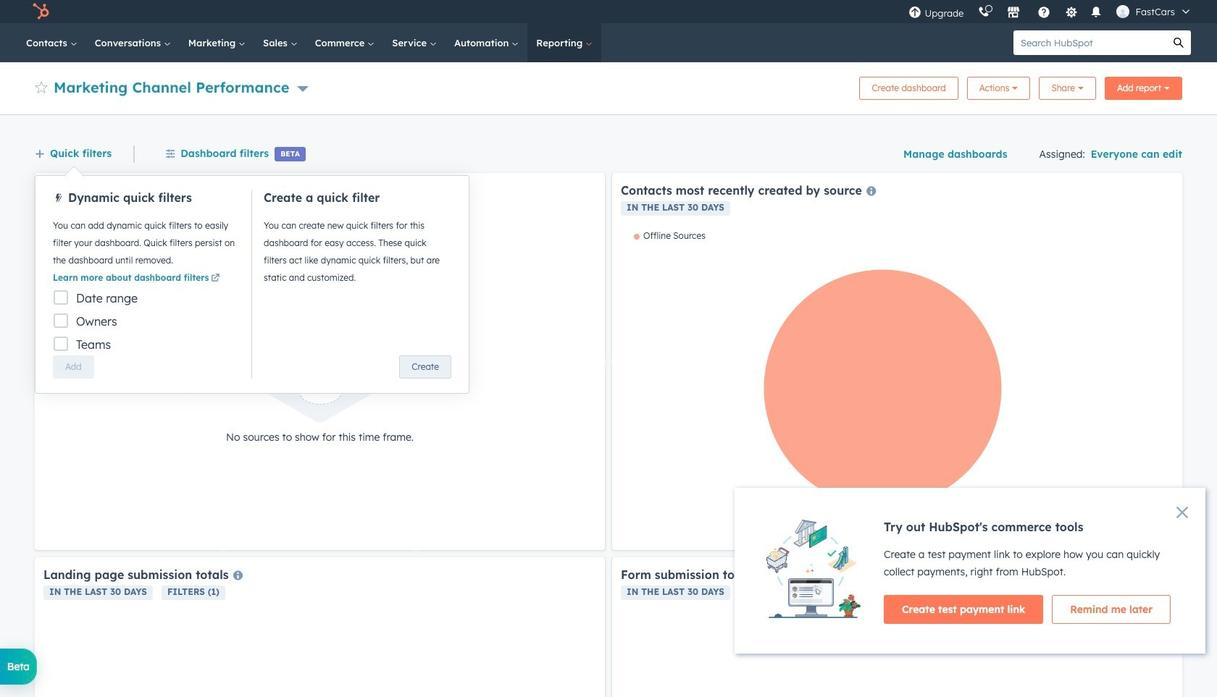 Task type: locate. For each thing, give the bounding box(es) containing it.
landing page submission totals element
[[35, 558, 605, 698]]

form submission totals element
[[612, 558, 1182, 698]]

christina overa image
[[1117, 5, 1130, 18]]

banner
[[35, 72, 1182, 100]]

new visitor session totals by day with source breakdown element
[[35, 173, 605, 551]]

contacts most recently created by source element
[[612, 173, 1182, 551]]

close image
[[1177, 507, 1188, 519]]

link opens in a new window image
[[211, 272, 220, 285], [211, 275, 220, 283]]

marketplaces image
[[1007, 7, 1020, 20]]

menu
[[902, 0, 1200, 23]]



Task type: vqa. For each thing, say whether or not it's contained in the screenshot.
'menu' to the left
no



Task type: describe. For each thing, give the bounding box(es) containing it.
Search HubSpot search field
[[1014, 30, 1167, 55]]

interactive chart image
[[621, 230, 1174, 542]]

toggle series visibility region
[[634, 230, 706, 241]]

2 link opens in a new window image from the top
[[211, 275, 220, 283]]

1 link opens in a new window image from the top
[[211, 272, 220, 285]]



